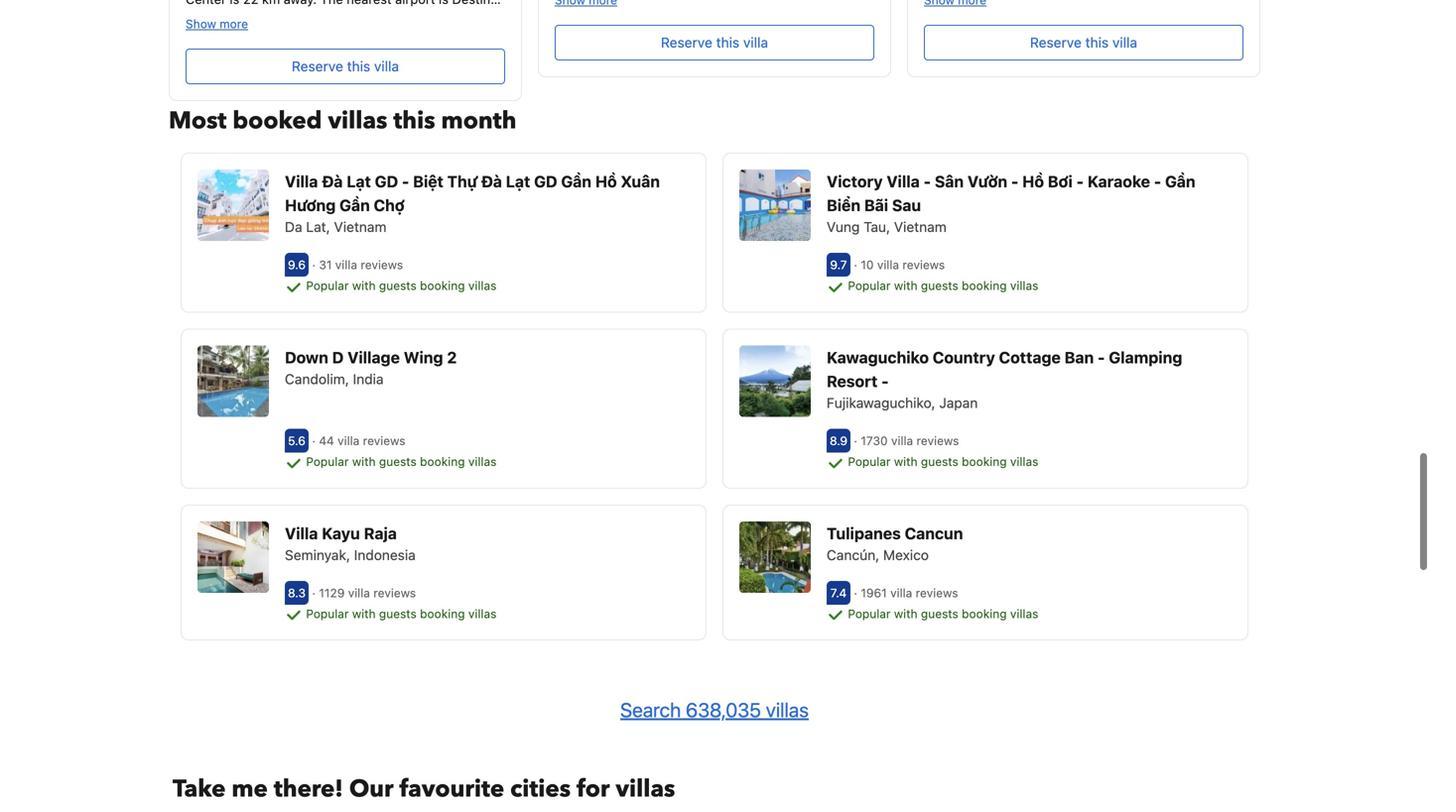 Task type: vqa. For each thing, say whether or not it's contained in the screenshot.
2nd the Đà
yes



Task type: locate. For each thing, give the bounding box(es) containing it.
popular down 1961
[[848, 607, 891, 621]]

popular with guests booking villas down 44 villa reviews at the left of page
[[303, 455, 497, 469]]

villas for tulipanes cancun
[[1010, 607, 1038, 621]]

da
[[285, 219, 302, 235]]

candolim,
[[285, 371, 349, 388]]

d
[[332, 348, 344, 367]]

raja
[[364, 524, 397, 543]]

2 lạt from the left
[[506, 172, 530, 191]]

with for d
[[352, 455, 376, 469]]

search 638,035 villas link
[[620, 699, 809, 722]]

đà up hương
[[322, 172, 343, 191]]

with down 8.9 1730 villa reviews
[[894, 455, 918, 469]]

down d village wing 2 image
[[197, 346, 269, 417]]

cities
[[510, 774, 571, 807]]

cancún,
[[827, 547, 879, 564]]

booking up villa kayu raja link
[[420, 455, 465, 469]]

kawaguchiko country cottage ban - glamping resort - fujikawaguchiko, japan
[[827, 348, 1182, 411]]

popular
[[306, 279, 349, 293], [848, 279, 891, 293], [306, 455, 349, 469], [848, 455, 891, 469], [306, 607, 349, 621], [848, 607, 891, 621]]

booking down villa kayu raja link
[[420, 607, 465, 621]]

gần left 'chợ'
[[339, 196, 370, 215]]

reviews
[[361, 258, 403, 272], [902, 258, 945, 272], [363, 434, 405, 448], [917, 434, 959, 448], [373, 586, 416, 600], [916, 586, 958, 600]]

with down 8.3 1129 villa reviews
[[352, 607, 376, 621]]

from 5 reviews element containing 1730 villa reviews
[[854, 434, 962, 448]]

2 horizontal spatial reserve
[[1030, 34, 1082, 51]]

from 5 reviews element for d
[[312, 434, 409, 448]]

villas up cottage
[[1010, 279, 1038, 293]]

1 horizontal spatial reserve this villa link
[[555, 25, 874, 61]]

villas down tulipanes cancun link
[[1010, 607, 1038, 621]]

with down 44 villa reviews at the left of page
[[352, 455, 376, 469]]

villa inside victory villa - sân vườn - hồ bơi - karaoke - gần biển bãi sau vung tau, vietnam
[[887, 172, 920, 191]]

biển
[[827, 196, 861, 215]]

1129
[[319, 586, 345, 600]]

reserve this villa
[[661, 34, 768, 51], [1030, 34, 1137, 51], [292, 58, 399, 75]]

villa inside villa đà lạt gd - biệt thự đà lạt gd gần hồ xuân hương gần chợ da lat, vietnam
[[285, 172, 318, 191]]

lat,
[[306, 219, 330, 235]]

1 gd from the left
[[375, 172, 398, 191]]

victory
[[827, 172, 883, 191]]

guests down 10 villa reviews
[[921, 279, 959, 293]]

reserve this villa for rightmost reserve this villa link
[[1030, 34, 1137, 51]]

this
[[716, 34, 740, 51], [1085, 34, 1109, 51], [347, 58, 370, 75], [393, 105, 435, 138]]

popular with guests booking villas down 9.6 31 villa reviews
[[303, 279, 497, 293]]

villas up villa kayu raja link
[[468, 455, 497, 469]]

vietnam inside villa đà lạt gd - biệt thự đà lạt gd gần hồ xuân hương gần chợ da lat, vietnam
[[334, 219, 387, 235]]

popular down 44
[[306, 455, 349, 469]]

india
[[353, 371, 384, 388]]

sau
[[892, 196, 921, 215]]

hồ inside victory villa - sân vườn - hồ bơi - karaoke - gần biển bãi sau vung tau, vietnam
[[1022, 172, 1044, 191]]

1 hồ from the left
[[595, 172, 617, 191]]

villas up down d village wing 2 link
[[468, 279, 497, 293]]

reviews down mexico
[[916, 586, 958, 600]]

from 5 reviews element down tau,
[[854, 258, 948, 272]]

8.3
[[288, 586, 306, 600]]

reserve
[[661, 34, 712, 51], [1030, 34, 1082, 51], [292, 58, 343, 75]]

from 5 reviews element containing 31 villa reviews
[[312, 258, 406, 272]]

đà
[[322, 172, 343, 191], [481, 172, 502, 191]]

villa inside villa kayu raja seminyak, indonesia
[[285, 524, 318, 543]]

0 horizontal spatial hồ
[[595, 172, 617, 191]]

villas for down d village wing 2
[[468, 455, 497, 469]]

booking
[[420, 279, 465, 293], [962, 279, 1007, 293], [420, 455, 465, 469], [962, 455, 1007, 469], [420, 607, 465, 621], [962, 607, 1007, 621]]

0 horizontal spatial reserve this villa
[[292, 58, 399, 75]]

guests for resort
[[921, 455, 959, 469]]

1 horizontal spatial reserve this villa
[[661, 34, 768, 51]]

bãi
[[864, 196, 888, 215]]

popular for victory villa - sân vườn - hồ bơi - karaoke - gần biển bãi sau
[[848, 279, 891, 293]]

guests down 44 villa reviews at the left of page
[[379, 455, 417, 469]]

popular with guests booking villas down 10 villa reviews
[[845, 279, 1038, 293]]

popular with guests booking villas for hồ
[[845, 279, 1038, 293]]

popular with guests booking villas
[[303, 279, 497, 293], [845, 279, 1038, 293], [303, 455, 497, 469], [845, 455, 1038, 469], [303, 607, 497, 621], [845, 607, 1038, 621]]

down d village wing 2 link
[[285, 346, 690, 370]]

2 vietnam from the left
[[894, 219, 947, 235]]

villa for villa kayu raja
[[285, 524, 318, 543]]

- inside villa đà lạt gd - biệt thự đà lạt gd gần hồ xuân hương gần chợ da lat, vietnam
[[402, 172, 409, 191]]

villa kayu raja link
[[285, 522, 690, 546]]

from 5 reviews element for country
[[854, 434, 962, 448]]

resort
[[827, 372, 878, 391]]

booking down tulipanes cancun link
[[962, 607, 1007, 621]]

from 5 reviews element containing 1129 villa reviews
[[312, 586, 419, 600]]

hồ left bơi
[[1022, 172, 1044, 191]]

gần inside victory villa - sân vườn - hồ bơi - karaoke - gần biển bãi sau vung tau, vietnam
[[1165, 172, 1196, 191]]

villa đà lạt gd - biệt thự đà lạt gd gần hồ xuân hương gần chợ da lat, vietnam
[[285, 172, 660, 235]]

1 horizontal spatial hồ
[[1022, 172, 1044, 191]]

vung
[[827, 219, 860, 235]]

reserve this villa for reserve this villa link to the middle
[[661, 34, 768, 51]]

hồ
[[595, 172, 617, 191], [1022, 172, 1044, 191]]

gd right the thự
[[534, 172, 557, 191]]

vietnam
[[334, 219, 387, 235], [894, 219, 947, 235]]

gần
[[561, 172, 592, 191], [1165, 172, 1196, 191], [339, 196, 370, 215]]

guests down 9.6 31 villa reviews
[[379, 279, 417, 293]]

1 horizontal spatial vietnam
[[894, 219, 947, 235]]

booking for resort
[[962, 455, 1007, 469]]

villa up hương
[[285, 172, 318, 191]]

popular with guests booking villas for resort
[[845, 455, 1038, 469]]

villa
[[285, 172, 318, 191], [887, 172, 920, 191], [285, 524, 318, 543]]

village
[[347, 348, 400, 367]]

villas right booked
[[328, 105, 387, 138]]

with down 1961 villa reviews
[[894, 607, 918, 621]]

seminyak,
[[285, 547, 350, 564]]

vietnam down 'chợ'
[[334, 219, 387, 235]]

japan
[[939, 395, 978, 411]]

gd
[[375, 172, 398, 191], [534, 172, 557, 191]]

booking down the japan
[[962, 455, 1007, 469]]

villa up seminyak,
[[285, 524, 318, 543]]

lạt down most booked villas this month at the left
[[347, 172, 371, 191]]

most booked villas this month
[[169, 105, 516, 138]]

popular down 10
[[848, 279, 891, 293]]

2 horizontal spatial reserve this villa
[[1030, 34, 1137, 51]]

from 5 reviews element containing 1961 villa reviews
[[854, 586, 962, 600]]

from 5 reviews element down mexico
[[854, 586, 962, 600]]

villa for villa đà lạt gd - biệt thự đà lạt gd gần hồ xuân hương gần chợ
[[285, 172, 318, 191]]

booking up 2
[[420, 279, 465, 293]]

vietnam down the sau
[[894, 219, 947, 235]]

villas for kawaguchiko country cottage ban - glamping resort -
[[1010, 455, 1038, 469]]

guests down 1961 villa reviews
[[921, 607, 959, 621]]

from 5 reviews element down fujikawaguchiko,
[[854, 434, 962, 448]]

from 5 reviews element down lat,
[[312, 258, 406, 272]]

gần right karaoke on the right
[[1165, 172, 1196, 191]]

from 5 reviews element containing 10 villa reviews
[[854, 258, 948, 272]]

0 horizontal spatial đà
[[322, 172, 343, 191]]

villas up tulipanes cancun link
[[1010, 455, 1038, 469]]

reserve this villa for the left reserve this villa link
[[292, 58, 399, 75]]

1 vietnam from the left
[[334, 219, 387, 235]]

2 hồ from the left
[[1022, 172, 1044, 191]]

đà right the thự
[[481, 172, 502, 191]]

-
[[402, 172, 409, 191], [924, 172, 931, 191], [1011, 172, 1019, 191], [1076, 172, 1084, 191], [1154, 172, 1161, 191], [1098, 348, 1105, 367], [881, 372, 889, 391]]

1 horizontal spatial đà
[[481, 172, 502, 191]]

scored 9.7 element
[[827, 253, 851, 277]]

gần left xuân
[[561, 172, 592, 191]]

this for reserve this villa link to the middle
[[716, 34, 740, 51]]

lạt
[[347, 172, 371, 191], [506, 172, 530, 191]]

booking up country
[[962, 279, 1007, 293]]

villa kayu raja seminyak, indonesia
[[285, 524, 416, 564]]

0 horizontal spatial gd
[[375, 172, 398, 191]]

villas for villa đà lạt gd - biệt thự đà lạt gd gần hồ xuân hương gần chợ
[[468, 279, 497, 293]]

with down 10 villa reviews
[[894, 279, 918, 293]]

vietnam inside victory villa - sân vườn - hồ bơi - karaoke - gần biển bãi sau vung tau, vietnam
[[894, 219, 947, 235]]

reserve this villa link
[[555, 25, 874, 61], [924, 25, 1244, 61], [186, 49, 505, 84]]

8.9
[[830, 434, 848, 448]]

- left biệt
[[402, 172, 409, 191]]

down
[[285, 348, 328, 367]]

2 gd from the left
[[534, 172, 557, 191]]

villas
[[328, 105, 387, 138], [468, 279, 497, 293], [1010, 279, 1038, 293], [468, 455, 497, 469], [1010, 455, 1038, 469], [468, 607, 497, 621], [1010, 607, 1038, 621], [766, 699, 809, 722], [616, 774, 675, 807]]

show
[[186, 17, 216, 31]]

booking for thự
[[420, 279, 465, 293]]

lạt right the thự
[[506, 172, 530, 191]]

- up fujikawaguchiko,
[[881, 372, 889, 391]]

popular down 31
[[306, 279, 349, 293]]

with down 9.6 31 villa reviews
[[352, 279, 376, 293]]

0 horizontal spatial gần
[[339, 196, 370, 215]]

0 horizontal spatial lạt
[[347, 172, 371, 191]]

from 5 reviews element down indonesia
[[312, 586, 419, 600]]

month
[[441, 105, 516, 138]]

1 horizontal spatial gd
[[534, 172, 557, 191]]

tulipanes
[[827, 524, 901, 543]]

show more button
[[186, 16, 248, 31]]

from 5 reviews element down india at the top left of the page
[[312, 434, 409, 448]]

0 horizontal spatial vietnam
[[334, 219, 387, 235]]

with for kayu
[[352, 607, 376, 621]]

villas down villa kayu raja link
[[468, 607, 497, 621]]

9.7
[[830, 258, 847, 272]]

guests
[[379, 279, 417, 293], [921, 279, 959, 293], [379, 455, 417, 469], [921, 455, 959, 469], [379, 607, 417, 621], [921, 607, 959, 621]]

kawaguchiko
[[827, 348, 929, 367]]

villa kayu raja image
[[197, 522, 269, 593]]

search 638,035 villas
[[620, 699, 809, 722]]

popular down 1730
[[848, 455, 891, 469]]

2 horizontal spatial gần
[[1165, 172, 1196, 191]]

popular down 1129
[[306, 607, 349, 621]]

with
[[352, 279, 376, 293], [894, 279, 918, 293], [352, 455, 376, 469], [894, 455, 918, 469], [352, 607, 376, 621], [894, 607, 918, 621]]

from 5 reviews element
[[312, 258, 406, 272], [854, 258, 948, 272], [312, 434, 409, 448], [854, 434, 962, 448], [312, 586, 419, 600], [854, 586, 962, 600]]

villa
[[743, 34, 768, 51], [1112, 34, 1137, 51], [374, 58, 399, 75], [335, 258, 357, 272], [877, 258, 899, 272], [338, 434, 360, 448], [891, 434, 913, 448], [348, 586, 370, 600], [890, 586, 912, 600]]

down d village wing 2 candolim, india
[[285, 348, 457, 388]]

1 horizontal spatial lạt
[[506, 172, 530, 191]]

1 horizontal spatial reserve
[[661, 34, 712, 51]]

villa up the sau
[[887, 172, 920, 191]]

0 horizontal spatial reserve
[[292, 58, 343, 75]]

1 lạt from the left
[[347, 172, 371, 191]]

from 5 reviews element containing 44 villa reviews
[[312, 434, 409, 448]]

hương
[[285, 196, 336, 215]]

gd up 'chợ'
[[375, 172, 398, 191]]

guests down 8.9 1730 villa reviews
[[921, 455, 959, 469]]

popular with guests booking villas down 8.9 1730 villa reviews
[[845, 455, 1038, 469]]

hồ left xuân
[[595, 172, 617, 191]]

from 5 reviews element for đà
[[312, 258, 406, 272]]



Task type: describe. For each thing, give the bounding box(es) containing it.
glamping
[[1109, 348, 1182, 367]]

popular with guests booking villas for thự
[[303, 279, 497, 293]]

cottage
[[999, 348, 1061, 367]]

wing
[[404, 348, 443, 367]]

scored 5.6 element
[[285, 429, 309, 453]]

indonesia
[[354, 547, 416, 564]]

country
[[933, 348, 995, 367]]

popular for tulipanes cancun
[[848, 607, 891, 621]]

sân
[[935, 172, 964, 191]]

victory villa - sân vườn - hồ bơi - karaoke - gần biển bãi sau image
[[739, 170, 811, 241]]

take
[[173, 774, 226, 807]]

8.9 1730 villa reviews
[[830, 434, 962, 448]]

reviews right 10
[[902, 258, 945, 272]]

tau,
[[864, 219, 890, 235]]

biệt
[[413, 172, 443, 191]]

fujikawaguchiko,
[[827, 395, 935, 411]]

from 5 reviews element for kayu
[[312, 586, 419, 600]]

reviews right 31
[[361, 258, 403, 272]]

villas right for
[[616, 774, 675, 807]]

reviews down the japan
[[917, 434, 959, 448]]

popular with guests booking villas for india
[[303, 455, 497, 469]]

with for country
[[894, 455, 918, 469]]

kawaguchiko country cottage ban - glamping resort - link
[[827, 346, 1232, 393]]

scored 7.4 element
[[827, 581, 851, 605]]

show more
[[186, 17, 248, 31]]

popular for villa đà lạt gd - biệt thự đà lạt gd gần hồ xuân hương gần chợ
[[306, 279, 349, 293]]

favourite
[[399, 774, 504, 807]]

for
[[577, 774, 610, 807]]

- right bơi
[[1076, 172, 1084, 191]]

1961 villa reviews
[[857, 586, 962, 600]]

scored 9.6 element
[[285, 253, 309, 277]]

- right ban
[[1098, 348, 1105, 367]]

7.4
[[830, 586, 847, 600]]

9.6
[[288, 258, 306, 272]]

638,035
[[686, 699, 761, 722]]

9.6 31 villa reviews
[[288, 258, 406, 272]]

10
[[861, 258, 874, 272]]

from 5 reviews element for villa
[[854, 258, 948, 272]]

reviews right 44
[[363, 434, 405, 448]]

kayu
[[322, 524, 360, 543]]

8.3 1129 villa reviews
[[288, 586, 419, 600]]

10 villa reviews
[[857, 258, 948, 272]]

karaoke
[[1088, 172, 1150, 191]]

popular with guests booking villas down 1961 villa reviews
[[845, 607, 1038, 621]]

ban
[[1065, 348, 1094, 367]]

this for the left reserve this villa link
[[347, 58, 370, 75]]

44
[[319, 434, 334, 448]]

bơi
[[1048, 172, 1073, 191]]

victory villa - sân vườn - hồ bơi - karaoke - gần biển bãi sau link
[[827, 170, 1232, 217]]

0 horizontal spatial reserve this villa link
[[186, 49, 505, 84]]

kawaguchiko country cottage ban - glamping resort - image
[[739, 346, 811, 417]]

scored 8.9 element
[[827, 429, 851, 453]]

take me there! our favourite cities for villas
[[173, 774, 675, 807]]

tulipanes cancun image
[[739, 522, 811, 593]]

1 đà from the left
[[322, 172, 343, 191]]

with for đà
[[352, 279, 376, 293]]

search
[[620, 699, 681, 722]]

- left sân
[[924, 172, 931, 191]]

tulipanes cancun link
[[827, 522, 1232, 546]]

there!
[[274, 774, 343, 807]]

xuân
[[621, 172, 660, 191]]

scored 8.3 element
[[285, 581, 309, 605]]

villas right 638,035
[[766, 699, 809, 722]]

guests for hồ
[[921, 279, 959, 293]]

with for cancun
[[894, 607, 918, 621]]

chợ
[[374, 196, 404, 215]]

- right karaoke on the right
[[1154, 172, 1161, 191]]

booking for india
[[420, 455, 465, 469]]

1961
[[861, 586, 887, 600]]

2
[[447, 348, 457, 367]]

villas for villa kayu raja
[[468, 607, 497, 621]]

me
[[232, 774, 268, 807]]

guests for thự
[[379, 279, 417, 293]]

popular for villa kayu raja
[[306, 607, 349, 621]]

booked
[[233, 105, 322, 138]]

villa đà lạt gd - biệt thự đà lạt gd gần hồ xuân hương gần chợ link
[[285, 170, 690, 217]]

most
[[169, 105, 227, 138]]

2 horizontal spatial reserve this villa link
[[924, 25, 1244, 61]]

cancun
[[905, 524, 963, 543]]

1730
[[861, 434, 888, 448]]

guests for india
[[379, 455, 417, 469]]

with for villa
[[894, 279, 918, 293]]

31
[[319, 258, 332, 272]]

hồ inside villa đà lạt gd - biệt thự đà lạt gd gần hồ xuân hương gần chợ da lat, vietnam
[[595, 172, 617, 191]]

mexico
[[883, 547, 929, 564]]

villas for victory villa - sân vườn - hồ bơi - karaoke - gần biển bãi sau
[[1010, 279, 1038, 293]]

reviews down indonesia
[[373, 586, 416, 600]]

villa đà lạt gd - biệt thự đà lạt gd gần hồ xuân hương gần chợ image
[[197, 170, 269, 241]]

guests down 8.3 1129 villa reviews
[[379, 607, 417, 621]]

popular with guests booking villas down 8.3 1129 villa reviews
[[303, 607, 497, 621]]

- right the vườn
[[1011, 172, 1019, 191]]

booking for hồ
[[962, 279, 1007, 293]]

44 villa reviews
[[316, 434, 409, 448]]

victory villa - sân vườn - hồ bơi - karaoke - gần biển bãi sau vung tau, vietnam
[[827, 172, 1196, 235]]

thự
[[447, 172, 477, 191]]

more
[[220, 17, 248, 31]]

this for rightmost reserve this villa link
[[1085, 34, 1109, 51]]

from 5 reviews element for cancun
[[854, 586, 962, 600]]

1 horizontal spatial gần
[[561, 172, 592, 191]]

tulipanes cancun cancún, mexico
[[827, 524, 963, 564]]

our
[[349, 774, 394, 807]]

vườn
[[968, 172, 1007, 191]]

popular for kawaguchiko country cottage ban - glamping resort -
[[848, 455, 891, 469]]

5.6
[[288, 434, 306, 448]]

2 đà from the left
[[481, 172, 502, 191]]

popular for down d village wing 2
[[306, 455, 349, 469]]



